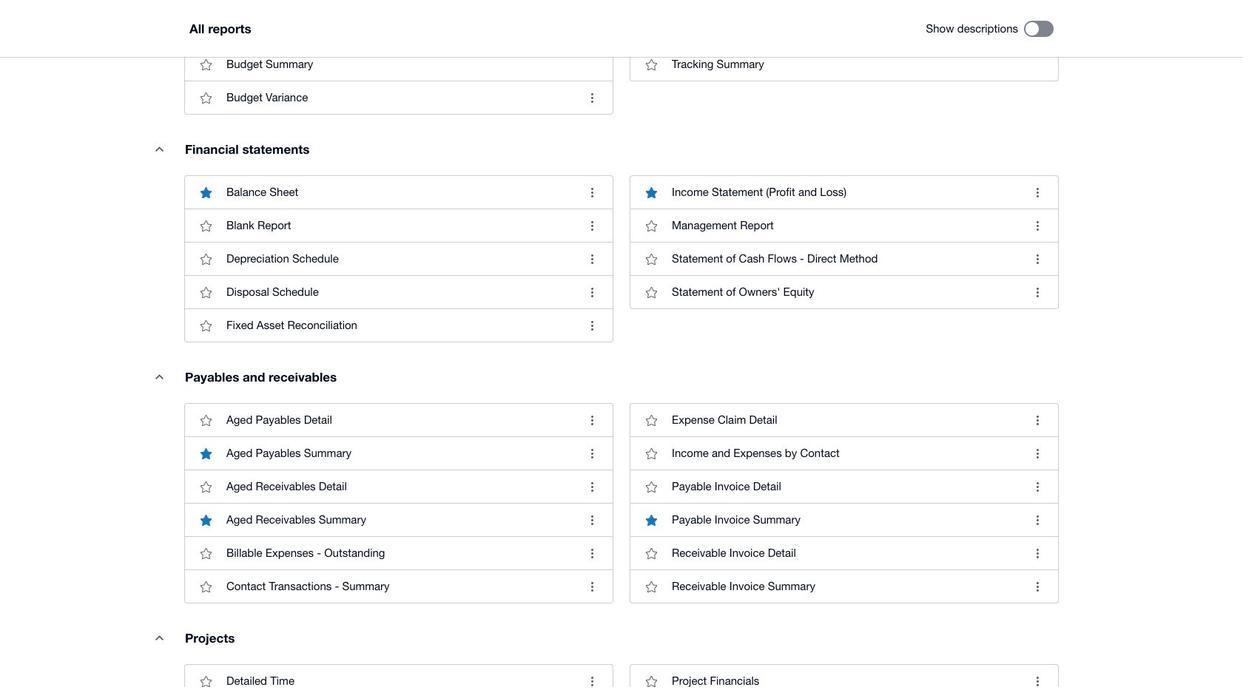 Task type: describe. For each thing, give the bounding box(es) containing it.
expand report group image
[[144, 362, 174, 392]]

1 more options image from the top
[[577, 83, 607, 113]]

1 expand report group image from the top
[[144, 134, 174, 164]]

5 more options image from the top
[[577, 472, 607, 502]]

4 more options image from the top
[[577, 439, 607, 469]]

6 more options image from the top
[[577, 539, 607, 569]]



Task type: vqa. For each thing, say whether or not it's contained in the screenshot.
Accounting dropdown button
no



Task type: locate. For each thing, give the bounding box(es) containing it.
more options image
[[577, 83, 607, 113], [577, 178, 607, 207], [577, 211, 607, 241], [577, 439, 607, 469], [577, 472, 607, 502], [577, 539, 607, 569]]

2 more options image from the top
[[577, 178, 607, 207]]

2 expand report group image from the top
[[144, 623, 174, 653]]

remove favorite image
[[191, 178, 221, 207], [636, 178, 666, 207], [191, 439, 221, 469], [191, 506, 221, 535], [636, 506, 666, 535]]

0 vertical spatial expand report group image
[[144, 134, 174, 164]]

3 more options image from the top
[[577, 211, 607, 241]]

expand report group image
[[144, 134, 174, 164], [144, 623, 174, 653]]

1 vertical spatial expand report group image
[[144, 623, 174, 653]]

more options image
[[577, 244, 607, 274], [577, 278, 607, 307], [577, 311, 607, 341], [577, 406, 607, 435], [577, 506, 607, 535], [577, 572, 607, 602], [577, 667, 607, 688], [1023, 667, 1052, 688]]

favorite image
[[191, 50, 221, 79], [636, 50, 666, 79], [191, 211, 221, 241], [636, 211, 666, 241], [191, 244, 221, 274], [191, 278, 221, 307], [191, 406, 221, 435], [191, 539, 221, 569], [636, 539, 666, 569], [191, 572, 221, 602], [636, 667, 666, 688]]

favorite image
[[191, 83, 221, 113], [636, 244, 666, 274], [636, 278, 666, 307], [191, 311, 221, 341], [636, 406, 666, 435], [636, 439, 666, 469], [191, 472, 221, 502], [636, 472, 666, 502], [636, 572, 666, 602], [191, 667, 221, 688]]



